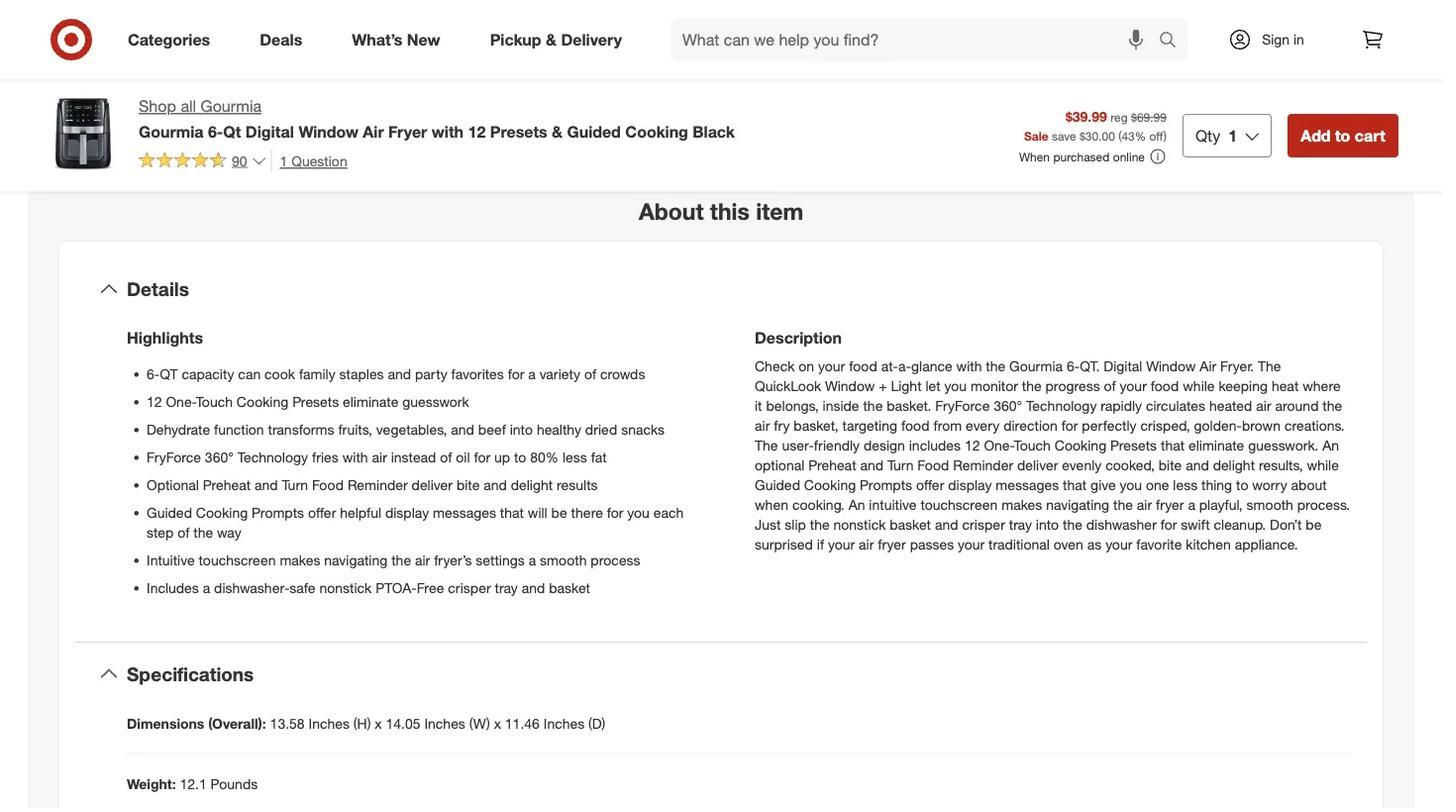 Task type: describe. For each thing, give the bounding box(es) containing it.
3 inches from the left
[[544, 715, 585, 733]]

free
[[417, 580, 444, 597]]

and up thing
[[1186, 457, 1210, 474]]

and down settings on the bottom left of the page
[[522, 580, 545, 597]]

1 vertical spatial delight
[[511, 476, 553, 494]]

of right variety
[[585, 366, 597, 383]]

+
[[879, 377, 887, 395]]

0 horizontal spatial basket
[[549, 580, 591, 597]]

1 horizontal spatial fryer
[[1156, 496, 1185, 514]]

turn inside the description check on your food at-a-glance with the gourmia 6-qt. digital window air fryer. the quicklook window + light let you monitor the progress of your food while keeping heat where it belongs, inside the basket. fryforce 360° technology rapidly circulates heated air around the air fry basket, targeting food from every direction for perfectly crisped, golden-brown creations. the user-friendly design includes 12 one-touch cooking presets that eliminate guesswork. an optional preheat and turn food reminder deliver evenly cooked, bite and delight results, while guided cooking prompts offer display messages that give you one less thing to worry about when cooking. an intuitive touchscreen makes navigating the air fryer a playful, smooth process. just slip the nonstick basket and crisper tray into the dishwasher for swift cleanup. don't be surprised if your air fryer passes your traditional oven as your favorite kitchen appliance.
[[888, 457, 914, 474]]

0 horizontal spatial eliminate
[[343, 393, 399, 411]]

dried
[[586, 421, 618, 438]]

pickup
[[490, 30, 542, 49]]

for right favorites
[[508, 366, 525, 383]]

when purchased online
[[1020, 149, 1146, 164]]

0 horizontal spatial food
[[849, 358, 878, 375]]

show
[[302, 118, 342, 137]]

weight:
[[127, 776, 176, 793]]

1 horizontal spatial food
[[902, 417, 930, 434]]

eliminate inside the description check on your food at-a-glance with the gourmia 6-qt. digital window air fryer. the quicklook window + light let you monitor the progress of your food while keeping heat where it belongs, inside the basket. fryforce 360° technology rapidly circulates heated air around the air fry basket, targeting food from every direction for perfectly crisped, golden-brown creations. the user-friendly design includes 12 one-touch cooking presets that eliminate guesswork. an optional preheat and turn food reminder deliver evenly cooked, bite and delight results, while guided cooking prompts offer display messages that give you one less thing to worry about when cooking. an intuitive touchscreen makes navigating the air fryer a playful, smooth process. just slip the nonstick basket and crisper tray into the dishwasher for swift cleanup. don't be surprised if your air fryer passes your traditional oven as your favorite kitchen appliance.
[[1189, 437, 1245, 454]]

1 x from the left
[[375, 715, 382, 733]]

dehydrate function transforms fruits, vegetables, and beef into healthy dried snacks
[[147, 421, 665, 438]]

1 vertical spatial turn
[[282, 476, 308, 494]]

transforms
[[268, 421, 334, 438]]

presets inside the shop all gourmia gourmia 6-qt digital window air fryer with 12 presets & guided cooking black
[[490, 122, 548, 141]]

this
[[710, 197, 750, 225]]

1 horizontal spatial window
[[826, 377, 875, 395]]

of inside the description check on your food at-a-glance with the gourmia 6-qt. digital window air fryer. the quicklook window + light let you monitor the progress of your food while keeping heat where it belongs, inside the basket. fryforce 360° technology rapidly circulates heated air around the air fry basket, targeting food from every direction for perfectly crisped, golden-brown creations. the user-friendly design includes 12 one-touch cooking presets that eliminate guesswork. an optional preheat and turn food reminder deliver evenly cooked, bite and delight results, while guided cooking prompts offer display messages that give you one less thing to worry about when cooking. an intuitive touchscreen makes navigating the air fryer a playful, smooth process. just slip the nonstick basket and crisper tray into the dishwasher for swift cleanup. don't be surprised if your air fryer passes your traditional oven as your favorite kitchen appliance.
[[1105, 377, 1117, 395]]

for up favorite
[[1161, 516, 1178, 533]]

and up oil
[[451, 421, 475, 438]]

0 vertical spatial you
[[945, 377, 967, 395]]

display inside the description check on your food at-a-glance with the gourmia 6-qt. digital window air fryer. the quicklook window + light let you monitor the progress of your food while keeping heat where it belongs, inside the basket. fryforce 360° technology rapidly circulates heated air around the air fry basket, targeting food from every direction for perfectly crisped, golden-brown creations. the user-friendly design includes 12 one-touch cooking presets that eliminate guesswork. an optional preheat and turn food reminder deliver evenly cooked, bite and delight results, while guided cooking prompts offer display messages that give you one less thing to worry about when cooking. an intuitive touchscreen makes navigating the air fryer a playful, smooth process. just slip the nonstick basket and crisper tray into the dishwasher for swift cleanup. don't be surprised if your air fryer passes your traditional oven as your favorite kitchen appliance.
[[949, 476, 992, 494]]

when
[[1020, 149, 1051, 164]]

shop all gourmia gourmia 6-qt digital window air fryer with 12 presets & guided cooking black
[[139, 97, 735, 141]]

13.58
[[270, 715, 305, 733]]

sale
[[1025, 128, 1049, 143]]

0 horizontal spatial presets
[[292, 393, 339, 411]]

basket inside the description check on your food at-a-glance with the gourmia 6-qt. digital window air fryer. the quicklook window + light let you monitor the progress of your food while keeping heat where it belongs, inside the basket. fryforce 360° technology rapidly circulates heated air around the air fry basket, targeting food from every direction for perfectly crisped, golden-brown creations. the user-friendly design includes 12 one-touch cooking presets that eliminate guesswork. an optional preheat and turn food reminder deliver evenly cooked, bite and delight results, while guided cooking prompts offer display messages that give you one less thing to worry about when cooking. an intuitive touchscreen makes navigating the air fryer a playful, smooth process. just slip the nonstick basket and crisper tray into the dishwasher for swift cleanup. don't be surprised if your air fryer passes your traditional oven as your favorite kitchen appliance.
[[890, 516, 932, 533]]

for right direction
[[1062, 417, 1079, 434]]

air up the free
[[415, 552, 430, 569]]

search button
[[1151, 18, 1198, 65]]

technology inside the description check on your food at-a-glance with the gourmia 6-qt. digital window air fryer. the quicklook window + light let you monitor the progress of your food while keeping heat where it belongs, inside the basket. fryforce 360° technology rapidly circulates heated air around the air fry basket, targeting food from every direction for perfectly crisped, golden-brown creations. the user-friendly design includes 12 one-touch cooking presets that eliminate guesswork. an optional preheat and turn food reminder deliver evenly cooked, bite and delight results, while guided cooking prompts offer display messages that give you one less thing to worry about when cooking. an intuitive touchscreen makes navigating the air fryer a playful, smooth process. just slip the nonstick basket and crisper tray into the dishwasher for swift cleanup. don't be surprised if your air fryer passes your traditional oven as your favorite kitchen appliance.
[[1027, 397, 1097, 415]]

optional preheat and turn food reminder deliver bite and delight results
[[147, 476, 598, 494]]

playful,
[[1200, 496, 1243, 514]]

the up monitor
[[986, 358, 1006, 375]]

2 horizontal spatial food
[[1151, 377, 1180, 395]]

friendly
[[814, 437, 860, 454]]

fryforce inside the description check on your food at-a-glance with the gourmia 6-qt. digital window air fryer. the quicklook window + light let you monitor the progress of your food while keeping heat where it belongs, inside the basket. fryforce 360° technology rapidly circulates heated air around the air fry basket, targeting food from every direction for perfectly crisped, golden-brown creations. the user-friendly design includes 12 one-touch cooking presets that eliminate guesswork. an optional preheat and turn food reminder deliver evenly cooked, bite and delight results, while guided cooking prompts offer display messages that give you one less thing to worry about when cooking. an intuitive touchscreen makes navigating the air fryer a playful, smooth process. just slip the nonstick basket and crisper tray into the dishwasher for swift cleanup. don't be surprised if your air fryer passes your traditional oven as your favorite kitchen appliance.
[[936, 397, 990, 415]]

cooking up cooking.
[[805, 476, 856, 494]]

into inside the description check on your food at-a-glance with the gourmia 6-qt. digital window air fryer. the quicklook window + light let you monitor the progress of your food while keeping heat where it belongs, inside the basket. fryforce 360° technology rapidly circulates heated air around the air fry basket, targeting food from every direction for perfectly crisped, golden-brown creations. the user-friendly design includes 12 one-touch cooking presets that eliminate guesswork. an optional preheat and turn food reminder deliver evenly cooked, bite and delight results, while guided cooking prompts offer display messages that give you one less thing to worry about when cooking. an intuitive touchscreen makes navigating the air fryer a playful, smooth process. just slip the nonstick basket and crisper tray into the dishwasher for swift cleanup. don't be surprised if your air fryer passes your traditional oven as your favorite kitchen appliance.
[[1036, 516, 1060, 533]]

healthy
[[537, 421, 582, 438]]

reg
[[1111, 109, 1128, 124]]

if
[[817, 536, 825, 553]]

touch inside the description check on your food at-a-glance with the gourmia 6-qt. digital window air fryer. the quicklook window + light let you monitor the progress of your food while keeping heat where it belongs, inside the basket. fryforce 360° technology rapidly circulates heated air around the air fry basket, targeting food from every direction for perfectly crisped, golden-brown creations. the user-friendly design includes 12 one-touch cooking presets that eliminate guesswork. an optional preheat and turn food reminder deliver evenly cooked, bite and delight results, while guided cooking prompts offer display messages that give you one less thing to worry about when cooking. an intuitive touchscreen makes navigating the air fryer a playful, smooth process. just slip the nonstick basket and crisper tray into the dishwasher for swift cleanup. don't be surprised if your air fryer passes your traditional oven as your favorite kitchen appliance.
[[1014, 437, 1051, 454]]

dehydrate
[[147, 421, 210, 438]]

1 horizontal spatial while
[[1308, 457, 1340, 474]]

qt
[[223, 122, 241, 141]]

kitchen
[[1187, 536, 1232, 553]]

and down 'up'
[[484, 476, 507, 494]]

0 horizontal spatial one-
[[166, 393, 196, 411]]

1 horizontal spatial that
[[1063, 476, 1087, 494]]

details button
[[75, 258, 1368, 321]]

your right on
[[819, 358, 846, 375]]

makes inside the description check on your food at-a-glance with the gourmia 6-qt. digital window air fryer. the quicklook window + light let you monitor the progress of your food while keeping heat where it belongs, inside the basket. fryforce 360° technology rapidly circulates heated air around the air fry basket, targeting food from every direction for perfectly crisped, golden-brown creations. the user-friendly design includes 12 one-touch cooking presets that eliminate guesswork. an optional preheat and turn food reminder deliver evenly cooked, bite and delight results, while guided cooking prompts offer display messages that give you one less thing to worry about when cooking. an intuitive touchscreen makes navigating the air fryer a playful, smooth process. just slip the nonstick basket and crisper tray into the dishwasher for swift cleanup. don't be surprised if your air fryer passes your traditional oven as your favorite kitchen appliance.
[[1002, 496, 1043, 514]]

just
[[755, 516, 781, 533]]

that inside "guided cooking prompts offer helpful display messages that will be there for you each step of the way"
[[500, 504, 524, 522]]

the up targeting
[[864, 397, 883, 415]]

0 horizontal spatial nonstick
[[320, 580, 372, 597]]

way
[[217, 524, 241, 541]]

swift
[[1182, 516, 1211, 533]]

and up passes
[[935, 516, 959, 533]]

your right passes
[[958, 536, 985, 553]]

add to cart
[[1301, 126, 1386, 145]]

light
[[891, 377, 922, 395]]

of left oil
[[440, 449, 452, 466]]

to inside button
[[1336, 126, 1351, 145]]

0 horizontal spatial 6-
[[147, 366, 160, 383]]

sign in link
[[1212, 18, 1336, 61]]

80%
[[530, 449, 559, 466]]

and down function
[[255, 476, 278, 494]]

11.46
[[505, 715, 540, 733]]

process.
[[1298, 496, 1351, 514]]

targeting
[[843, 417, 898, 434]]

1 vertical spatial fryer
[[878, 536, 907, 553]]

appliance.
[[1235, 536, 1299, 553]]

oil
[[456, 449, 470, 466]]

fryforce 360° technology fries with air instead of oil for up to 80% less fat
[[147, 449, 607, 466]]

(w)
[[469, 715, 490, 733]]

variety
[[540, 366, 581, 383]]

0 vertical spatial the
[[1259, 358, 1282, 375]]

categories
[[128, 30, 210, 49]]

bite inside the description check on your food at-a-glance with the gourmia 6-qt. digital window air fryer. the quicklook window + light let you monitor the progress of your food while keeping heat where it belongs, inside the basket. fryforce 360° technology rapidly circulates heated air around the air fry basket, targeting food from every direction for perfectly crisped, golden-brown creations. the user-friendly design includes 12 one-touch cooking presets that eliminate guesswork. an optional preheat and turn food reminder deliver evenly cooked, bite and delight results, while guided cooking prompts offer display messages that give you one less thing to worry about when cooking. an intuitive touchscreen makes navigating the air fryer a playful, smooth process. just slip the nonstick basket and crisper tray into the dishwasher for swift cleanup. don't be surprised if your air fryer passes your traditional oven as your favorite kitchen appliance.
[[1159, 457, 1183, 474]]

0 vertical spatial &
[[546, 30, 557, 49]]

air right if
[[859, 536, 874, 553]]

food inside the description check on your food at-a-glance with the gourmia 6-qt. digital window air fryer. the quicklook window + light let you monitor the progress of your food while keeping heat where it belongs, inside the basket. fryforce 360° technology rapidly circulates heated air around the air fry basket, targeting food from every direction for perfectly crisped, golden-brown creations. the user-friendly design includes 12 one-touch cooking presets that eliminate guesswork. an optional preheat and turn food reminder deliver evenly cooked, bite and delight results, while guided cooking prompts offer display messages that give you one less thing to worry about when cooking. an intuitive touchscreen makes navigating the air fryer a playful, smooth process. just slip the nonstick basket and crisper tray into the dishwasher for swift cleanup. don't be surprised if your air fryer passes your traditional oven as your favorite kitchen appliance.
[[918, 457, 950, 474]]

be inside "guided cooking prompts offer helpful display messages that will be there for you each step of the way"
[[552, 504, 568, 522]]

)
[[1164, 128, 1167, 143]]

fruits,
[[338, 421, 373, 438]]

0 horizontal spatial touch
[[196, 393, 233, 411]]

navigating inside the description check on your food at-a-glance with the gourmia 6-qt. digital window air fryer. the quicklook window + light let you monitor the progress of your food while keeping heat where it belongs, inside the basket. fryforce 360° technology rapidly circulates heated air around the air fry basket, targeting food from every direction for perfectly crisped, golden-brown creations. the user-friendly design includes 12 one-touch cooking presets that eliminate guesswork. an optional preheat and turn food reminder deliver evenly cooked, bite and delight results, while guided cooking prompts offer display messages that give you one less thing to worry about when cooking. an intuitive touchscreen makes navigating the air fryer a playful, smooth process. just slip the nonstick basket and crisper tray into the dishwasher for swift cleanup. don't be surprised if your air fryer passes your traditional oven as your favorite kitchen appliance.
[[1047, 496, 1110, 514]]

includes
[[910, 437, 961, 454]]

6- inside the shop all gourmia gourmia 6-qt digital window air fryer with 12 presets & guided cooking black
[[208, 122, 223, 141]]

display inside "guided cooking prompts offer helpful display messages that will be there for you each step of the way"
[[385, 504, 429, 522]]

1 question link
[[271, 149, 348, 172]]

intuitive touchscreen makes navigating the air fryer's settings a smooth process
[[147, 552, 641, 569]]

1 vertical spatial 1
[[280, 152, 288, 169]]

process
[[591, 552, 641, 569]]

quicklook
[[755, 377, 822, 395]]

surprised
[[755, 536, 814, 553]]

1 vertical spatial 12
[[147, 393, 162, 411]]

0 horizontal spatial preheat
[[203, 476, 251, 494]]

1 vertical spatial bite
[[457, 476, 480, 494]]

at-
[[882, 358, 899, 375]]

cooking down can
[[237, 393, 289, 411]]

give
[[1091, 476, 1117, 494]]

purchased
[[1054, 149, 1110, 164]]

fry
[[774, 417, 790, 434]]

slip
[[785, 516, 807, 533]]

glance
[[912, 358, 953, 375]]

2 x from the left
[[494, 715, 501, 733]]

(h)
[[354, 715, 371, 733]]

guesswork.
[[1249, 437, 1319, 454]]

air up brown
[[1257, 397, 1272, 415]]

1 vertical spatial an
[[849, 496, 866, 514]]

12 one-touch cooking presets eliminate guesswork
[[147, 393, 469, 411]]

show more images button
[[290, 106, 452, 150]]

a right settings on the bottom left of the page
[[529, 552, 536, 569]]

the up dishwasher
[[1114, 496, 1134, 514]]

can
[[238, 366, 261, 383]]

for right oil
[[474, 449, 491, 466]]

of inside "guided cooking prompts offer helpful display messages that will be there for you each step of the way"
[[178, 524, 190, 541]]

digital inside the shop all gourmia gourmia 6-qt digital window air fryer with 12 presets & guided cooking black
[[246, 122, 294, 141]]

0 horizontal spatial reminder
[[348, 476, 408, 494]]

2 horizontal spatial that
[[1161, 437, 1185, 454]]

1 vertical spatial technology
[[238, 449, 308, 466]]

0 horizontal spatial makes
[[280, 552, 320, 569]]

the up the oven
[[1063, 516, 1083, 533]]

0 horizontal spatial touchscreen
[[199, 552, 276, 569]]

pounds
[[211, 776, 258, 793]]

shop
[[139, 97, 176, 116]]

specifications
[[127, 663, 254, 686]]

presets inside the description check on your food at-a-glance with the gourmia 6-qt. digital window air fryer. the quicklook window + light let you monitor the progress of your food while keeping heat where it belongs, inside the basket. fryforce 360° technology rapidly circulates heated air around the air fry basket, targeting food from every direction for perfectly crisped, golden-brown creations. the user-friendly design includes 12 one-touch cooking presets that eliminate guesswork. an optional preheat and turn food reminder deliver evenly cooked, bite and delight results, while guided cooking prompts offer display messages that give you one less thing to worry about when cooking. an intuitive touchscreen makes navigating the air fryer a playful, smooth process. just slip the nonstick basket and crisper tray into the dishwasher for swift cleanup. don't be surprised if your air fryer passes your traditional oven as your favorite kitchen appliance.
[[1111, 437, 1158, 454]]

show more images
[[302, 118, 439, 137]]

0 horizontal spatial the
[[755, 437, 778, 454]]

window inside the shop all gourmia gourmia 6-qt digital window air fryer with 12 presets & guided cooking black
[[299, 122, 359, 141]]

includes
[[147, 580, 199, 597]]

1 horizontal spatial an
[[1323, 437, 1340, 454]]

0 horizontal spatial while
[[1183, 377, 1215, 395]]

offer inside "guided cooking prompts offer helpful display messages that will be there for you each step of the way"
[[308, 504, 336, 522]]

dimensions
[[127, 715, 204, 733]]

what's new
[[352, 30, 441, 49]]

air inside the shop all gourmia gourmia 6-qt digital window air fryer with 12 presets & guided cooking black
[[363, 122, 384, 141]]

qt.
[[1080, 358, 1100, 375]]

inside
[[823, 397, 860, 415]]

one- inside the description check on your food at-a-glance with the gourmia 6-qt. digital window air fryer. the quicklook window + light let you monitor the progress of your food while keeping heat where it belongs, inside the basket. fryforce 360° technology rapidly circulates heated air around the air fry basket, targeting food from every direction for perfectly crisped, golden-brown creations. the user-friendly design includes 12 one-touch cooking presets that eliminate guesswork. an optional preheat and turn food reminder deliver evenly cooked, bite and delight results, while guided cooking prompts offer display messages that give you one less thing to worry about when cooking. an intuitive touchscreen makes navigating the air fryer a playful, smooth process. just slip the nonstick basket and crisper tray into the dishwasher for swift cleanup. don't be surprised if your air fryer passes your traditional oven as your favorite kitchen appliance.
[[984, 437, 1014, 454]]

about
[[639, 197, 704, 225]]

the up ptoa-
[[392, 552, 411, 569]]

as
[[1088, 536, 1102, 553]]

guided inside the description check on your food at-a-glance with the gourmia 6-qt. digital window air fryer. the quicklook window + light let you monitor the progress of your food while keeping heat where it belongs, inside the basket. fryforce 360° technology rapidly circulates heated air around the air fry basket, targeting food from every direction for perfectly crisped, golden-brown creations. the user-friendly design includes 12 one-touch cooking presets that eliminate guesswork. an optional preheat and turn food reminder deliver evenly cooked, bite and delight results, while guided cooking prompts offer display messages that give you one less thing to worry about when cooking. an intuitive touchscreen makes navigating the air fryer a playful, smooth process. just slip the nonstick basket and crisper tray into the dishwasher for swift cleanup. don't be surprised if your air fryer passes your traditional oven as your favorite kitchen appliance.
[[755, 476, 801, 494]]

vegetables,
[[376, 421, 447, 438]]

crisper inside the description check on your food at-a-glance with the gourmia 6-qt. digital window air fryer. the quicklook window + light let you monitor the progress of your food while keeping heat where it belongs, inside the basket. fryforce 360° technology rapidly circulates heated air around the air fry basket, targeting food from every direction for perfectly crisped, golden-brown creations. the user-friendly design includes 12 one-touch cooking presets that eliminate guesswork. an optional preheat and turn food reminder deliver evenly cooked, bite and delight results, while guided cooking prompts offer display messages that give you one less thing to worry about when cooking. an intuitive touchscreen makes navigating the air fryer a playful, smooth process. just slip the nonstick basket and crisper tray into the dishwasher for swift cleanup. don't be surprised if your air fryer passes your traditional oven as your favorite kitchen appliance.
[[963, 516, 1006, 533]]

description check on your food at-a-glance with the gourmia 6-qt. digital window air fryer. the quicklook window + light let you monitor the progress of your food while keeping heat where it belongs, inside the basket. fryforce 360° technology rapidly circulates heated air around the air fry basket, targeting food from every direction for perfectly crisped, golden-brown creations. the user-friendly design includes 12 one-touch cooking presets that eliminate guesswork. an optional preheat and turn food reminder deliver evenly cooked, bite and delight results, while guided cooking prompts offer display messages that give you one less thing to worry about when cooking. an intuitive touchscreen makes navigating the air fryer a playful, smooth process. just slip the nonstick basket and crisper tray into the dishwasher for swift cleanup. don't be surprised if your air fryer passes your traditional oven as your favorite kitchen appliance.
[[755, 329, 1351, 553]]

0 vertical spatial gourmia
[[201, 97, 262, 116]]

1 vertical spatial navigating
[[324, 552, 388, 569]]

(overall):
[[208, 715, 266, 733]]

30.00
[[1086, 128, 1116, 143]]

belongs,
[[766, 397, 819, 415]]

online
[[1114, 149, 1146, 164]]

nonstick inside the description check on your food at-a-glance with the gourmia 6-qt. digital window air fryer. the quicklook window + light let you monitor the progress of your food while keeping heat where it belongs, inside the basket. fryforce 360° technology rapidly circulates heated air around the air fry basket, targeting food from every direction for perfectly crisped, golden-brown creations. the user-friendly design includes 12 one-touch cooking presets that eliminate guesswork. an optional preheat and turn food reminder deliver evenly cooked, bite and delight results, while guided cooking prompts offer display messages that give you one less thing to worry about when cooking. an intuitive touchscreen makes navigating the air fryer a playful, smooth process. just slip the nonstick basket and crisper tray into the dishwasher for swift cleanup. don't be surprised if your air fryer passes your traditional oven as your favorite kitchen appliance.
[[834, 516, 886, 533]]

and down design
[[861, 457, 884, 474]]

details
[[127, 277, 189, 300]]

0 horizontal spatial 360°
[[205, 449, 234, 466]]

delight inside the description check on your food at-a-glance with the gourmia 6-qt. digital window air fryer. the quicklook window + light let you monitor the progress of your food while keeping heat where it belongs, inside the basket. fryforce 360° technology rapidly circulates heated air around the air fry basket, targeting food from every direction for perfectly crisped, golden-brown creations. the user-friendly design includes 12 one-touch cooking presets that eliminate guesswork. an optional preheat and turn food reminder deliver evenly cooked, bite and delight results, while guided cooking prompts offer display messages that give you one less thing to worry about when cooking. an intuitive touchscreen makes navigating the air fryer a playful, smooth process. just slip the nonstick basket and crisper tray into the dishwasher for swift cleanup. don't be surprised if your air fryer passes your traditional oven as your favorite kitchen appliance.
[[1214, 457, 1256, 474]]

cleanup.
[[1215, 516, 1267, 533]]

the up if
[[810, 516, 830, 533]]

deals
[[260, 30, 303, 49]]

12 inside the description check on your food at-a-glance with the gourmia 6-qt. digital window air fryer. the quicklook window + light let you monitor the progress of your food while keeping heat where it belongs, inside the basket. fryforce 360° technology rapidly circulates heated air around the air fry basket, targeting food from every direction for perfectly crisped, golden-brown creations. the user-friendly design includes 12 one-touch cooking presets that eliminate guesswork. an optional preheat and turn food reminder deliver evenly cooked, bite and delight results, while guided cooking prompts offer display messages that give you one less thing to worry about when cooking. an intuitive touchscreen makes navigating the air fryer a playful, smooth process. just slip the nonstick basket and crisper tray into the dishwasher for swift cleanup. don't be surprised if your air fryer passes your traditional oven as your favorite kitchen appliance.
[[965, 437, 981, 454]]

1 horizontal spatial 1
[[1229, 126, 1238, 145]]

0 vertical spatial into
[[510, 421, 533, 438]]



Task type: vqa. For each thing, say whether or not it's contained in the screenshot.
1st Inches from the right
yes



Task type: locate. For each thing, give the bounding box(es) containing it.
offer inside the description check on your food at-a-glance with the gourmia 6-qt. digital window air fryer. the quicklook window + light let you monitor the progress of your food while keeping heat where it belongs, inside the basket. fryforce 360° technology rapidly circulates heated air around the air fry basket, targeting food from every direction for perfectly crisped, golden-brown creations. the user-friendly design includes 12 one-touch cooking presets that eliminate guesswork. an optional preheat and turn food reminder deliver evenly cooked, bite and delight results, while guided cooking prompts offer display messages that give you one less thing to worry about when cooking. an intuitive touchscreen makes navigating the air fryer a playful, smooth process. just slip the nonstick basket and crisper tray into the dishwasher for swift cleanup. don't be surprised if your air fryer passes your traditional oven as your favorite kitchen appliance.
[[917, 476, 945, 494]]

presets up cooked,
[[1111, 437, 1158, 454]]

with inside the shop all gourmia gourmia 6-qt digital window air fryer with 12 presets & guided cooking black
[[432, 122, 464, 141]]

& inside the shop all gourmia gourmia 6-qt digital window air fryer with 12 presets & guided cooking black
[[552, 122, 563, 141]]

sign in
[[1263, 31, 1305, 48]]

into
[[510, 421, 533, 438], [1036, 516, 1060, 533]]

0 vertical spatial food
[[849, 358, 878, 375]]

rapidly
[[1101, 397, 1143, 415]]

worry
[[1253, 476, 1288, 494]]

%
[[1135, 128, 1147, 143]]

1 inches from the left
[[309, 715, 350, 733]]

oven
[[1054, 536, 1084, 553]]

2 horizontal spatial you
[[1120, 476, 1143, 494]]

1 horizontal spatial inches
[[425, 715, 466, 733]]

1 horizontal spatial smooth
[[1247, 496, 1294, 514]]

1 vertical spatial window
[[1147, 358, 1197, 375]]

0 horizontal spatial with
[[343, 449, 368, 466]]

an left the intuitive
[[849, 496, 866, 514]]

2 horizontal spatial 12
[[965, 437, 981, 454]]

bite
[[1159, 457, 1183, 474], [457, 476, 480, 494]]

step
[[147, 524, 174, 541]]

1 vertical spatial air
[[1200, 358, 1217, 375]]

golden-
[[1195, 417, 1243, 434]]

qt
[[160, 366, 178, 383]]

1 vertical spatial tray
[[495, 580, 518, 597]]

1 vertical spatial crisper
[[448, 580, 491, 597]]

1 vertical spatial nonstick
[[320, 580, 372, 597]]

1 horizontal spatial reminder
[[954, 457, 1014, 474]]

air
[[363, 122, 384, 141], [1200, 358, 1217, 375]]

12.1
[[180, 776, 207, 793]]

2 horizontal spatial guided
[[755, 476, 801, 494]]

0 vertical spatial makes
[[1002, 496, 1043, 514]]

prompts inside "guided cooking prompts offer helpful display messages that will be there for you each step of the way"
[[252, 504, 304, 522]]

1 vertical spatial deliver
[[412, 476, 453, 494]]

2 vertical spatial gourmia
[[1010, 358, 1063, 375]]

0 horizontal spatial 1
[[280, 152, 288, 169]]

tray down settings on the bottom left of the page
[[495, 580, 518, 597]]

0 horizontal spatial deliver
[[412, 476, 453, 494]]

1 horizontal spatial 6-
[[208, 122, 223, 141]]

question
[[292, 152, 348, 169]]

weight: 12.1 pounds
[[127, 776, 258, 793]]

1 horizontal spatial makes
[[1002, 496, 1043, 514]]

fries
[[312, 449, 339, 466]]

1 horizontal spatial to
[[1237, 476, 1249, 494]]

into right beef
[[510, 421, 533, 438]]

messages inside "guided cooking prompts offer helpful display messages that will be there for you each step of the way"
[[433, 504, 496, 522]]

makes up safe
[[280, 552, 320, 569]]

food
[[849, 358, 878, 375], [1151, 377, 1180, 395], [902, 417, 930, 434]]

2 horizontal spatial to
[[1336, 126, 1351, 145]]

0 horizontal spatial that
[[500, 504, 524, 522]]

more
[[347, 118, 383, 137]]

offer down includes
[[917, 476, 945, 494]]

12 inside the shop all gourmia gourmia 6-qt digital window air fryer with 12 presets & guided cooking black
[[468, 122, 486, 141]]

0 horizontal spatial smooth
[[540, 552, 587, 569]]

2 horizontal spatial inches
[[544, 715, 585, 733]]

window up the question
[[299, 122, 359, 141]]

one- up the "dehydrate"
[[166, 393, 196, 411]]

0 vertical spatial tray
[[1010, 516, 1033, 533]]

1 vertical spatial reminder
[[348, 476, 408, 494]]

fat
[[591, 449, 607, 466]]

less right one
[[1174, 476, 1198, 494]]

delight up will
[[511, 476, 553, 494]]

messages inside the description check on your food at-a-glance with the gourmia 6-qt. digital window air fryer. the quicklook window + light let you monitor the progress of your food while keeping heat where it belongs, inside the basket. fryforce 360° technology rapidly circulates heated air around the air fry basket, targeting food from every direction for perfectly crisped, golden-brown creations. the user-friendly design includes 12 one-touch cooking presets that eliminate guesswork. an optional preheat and turn food reminder deliver evenly cooked, bite and delight results, while guided cooking prompts offer display messages that give you one less thing to worry about when cooking. an intuitive touchscreen makes navigating the air fryer a playful, smooth process. just slip the nonstick basket and crisper tray into the dishwasher for swift cleanup. don't be surprised if your air fryer passes your traditional oven as your favorite kitchen appliance.
[[996, 476, 1060, 494]]

creations.
[[1285, 417, 1345, 434]]

0 horizontal spatial 12
[[147, 393, 162, 411]]

&
[[546, 30, 557, 49], [552, 122, 563, 141]]

settings
[[476, 552, 525, 569]]

1 vertical spatial 360°
[[205, 449, 234, 466]]

into up the oven
[[1036, 516, 1060, 533]]

progress
[[1046, 377, 1101, 395]]

6-qt capacity can cook family staples and party favorites for a variety of crowds
[[147, 366, 646, 383]]

What can we help you find? suggestions appear below search field
[[671, 18, 1164, 61]]

1 horizontal spatial eliminate
[[1189, 437, 1245, 454]]

thing
[[1202, 476, 1233, 494]]

1 horizontal spatial touchscreen
[[921, 496, 998, 514]]

of up rapidly
[[1105, 377, 1117, 395]]

1 vertical spatial presets
[[292, 393, 339, 411]]

perfectly
[[1082, 417, 1137, 434]]

delivery
[[561, 30, 622, 49]]

0 horizontal spatial tray
[[495, 580, 518, 597]]

a inside the description check on your food at-a-glance with the gourmia 6-qt. digital window air fryer. the quicklook window + light let you monitor the progress of your food while keeping heat where it belongs, inside the basket. fryforce 360° technology rapidly circulates heated air around the air fry basket, targeting food from every direction for perfectly crisped, golden-brown creations. the user-friendly design includes 12 one-touch cooking presets that eliminate guesswork. an optional preheat and turn food reminder deliver evenly cooked, bite and delight results, while guided cooking prompts offer display messages that give you one less thing to worry about when cooking. an intuitive touchscreen makes navigating the air fryer a playful, smooth process. just slip the nonstick basket and crisper tray into the dishwasher for swift cleanup. don't be surprised if your air fryer passes your traditional oven as your favorite kitchen appliance.
[[1189, 496, 1196, 514]]

be right will
[[552, 504, 568, 522]]

to right add on the top
[[1336, 126, 1351, 145]]

0 vertical spatial to
[[1336, 126, 1351, 145]]

description
[[755, 329, 842, 348]]

basket,
[[794, 417, 839, 434]]

heated
[[1210, 397, 1253, 415]]

deals link
[[243, 18, 327, 61]]

the up "optional"
[[755, 437, 778, 454]]

reminder down every
[[954, 457, 1014, 474]]

with inside the description check on your food at-a-glance with the gourmia 6-qt. digital window air fryer. the quicklook window + light let you monitor the progress of your food while keeping heat where it belongs, inside the basket. fryforce 360° technology rapidly circulates heated air around the air fry basket, targeting food from every direction for perfectly crisped, golden-brown creations. the user-friendly design includes 12 one-touch cooking presets that eliminate guesswork. an optional preheat and turn food reminder deliver evenly cooked, bite and delight results, while guided cooking prompts offer display messages that give you one less thing to worry about when cooking. an intuitive touchscreen makes navigating the air fryer a playful, smooth process. just slip the nonstick basket and crisper tray into the dishwasher for swift cleanup. don't be surprised if your air fryer passes your traditional oven as your favorite kitchen appliance.
[[957, 358, 983, 375]]

0 vertical spatial digital
[[246, 122, 294, 141]]

navigating up includes a dishwasher-safe nonstick ptoa-free crisper tray and basket
[[324, 552, 388, 569]]

air up the optional preheat and turn food reminder deliver bite and delight results
[[372, 449, 387, 466]]

1 horizontal spatial be
[[1307, 516, 1322, 533]]

add
[[1301, 126, 1331, 145]]

the inside "guided cooking prompts offer helpful display messages that will be there for you each step of the way"
[[193, 524, 213, 541]]

1 vertical spatial to
[[514, 449, 527, 466]]

2 vertical spatial food
[[902, 417, 930, 434]]

prompts up the intuitive
[[860, 476, 913, 494]]

1 horizontal spatial into
[[1036, 516, 1060, 533]]

90
[[232, 152, 247, 169]]

0 vertical spatial display
[[949, 476, 992, 494]]

1 horizontal spatial fryforce
[[936, 397, 990, 415]]

0 horizontal spatial into
[[510, 421, 533, 438]]

display down includes
[[949, 476, 992, 494]]

to inside the description check on your food at-a-glance with the gourmia 6-qt. digital window air fryer. the quicklook window + light let you monitor the progress of your food while keeping heat where it belongs, inside the basket. fryforce 360° technology rapidly circulates heated air around the air fry basket, targeting food from every direction for perfectly crisped, golden-brown creations. the user-friendly design includes 12 one-touch cooking presets that eliminate guesswork. an optional preheat and turn food reminder deliver evenly cooked, bite and delight results, while guided cooking prompts offer display messages that give you one less thing to worry about when cooking. an intuitive touchscreen makes navigating the air fryer a playful, smooth process. just slip the nonstick basket and crisper tray into the dishwasher for swift cleanup. don't be surprised if your air fryer passes your traditional oven as your favorite kitchen appliance.
[[1237, 476, 1249, 494]]

1 vertical spatial eliminate
[[1189, 437, 1245, 454]]

2 vertical spatial with
[[343, 449, 368, 466]]

1 vertical spatial fryforce
[[147, 449, 201, 466]]

you right let
[[945, 377, 967, 395]]

eliminate down golden-
[[1189, 437, 1245, 454]]

a right includes in the bottom of the page
[[203, 580, 210, 597]]

nonstick
[[834, 516, 886, 533], [320, 580, 372, 597]]

offer
[[917, 476, 945, 494], [308, 504, 336, 522]]

0 vertical spatial less
[[563, 449, 587, 466]]

12 down qt
[[147, 393, 162, 411]]

0 horizontal spatial inches
[[309, 715, 350, 733]]

touch down capacity
[[196, 393, 233, 411]]

item
[[756, 197, 804, 225]]

design
[[864, 437, 906, 454]]

gourmia up progress on the right of the page
[[1010, 358, 1063, 375]]

results,
[[1260, 457, 1304, 474]]

that down the crisped,
[[1161, 437, 1185, 454]]

heat
[[1272, 377, 1300, 395]]

while up circulates
[[1183, 377, 1215, 395]]

air down one
[[1137, 496, 1153, 514]]

around
[[1276, 397, 1319, 415]]

the right monitor
[[1022, 377, 1042, 395]]

1 vertical spatial gourmia
[[139, 122, 204, 141]]

2 horizontal spatial window
[[1147, 358, 1197, 375]]

be inside the description check on your food at-a-glance with the gourmia 6-qt. digital window air fryer. the quicklook window + light let you monitor the progress of your food while keeping heat where it belongs, inside the basket. fryforce 360° technology rapidly circulates heated air around the air fry basket, targeting food from every direction for perfectly crisped, golden-brown creations. the user-friendly design includes 12 one-touch cooking presets that eliminate guesswork. an optional preheat and turn food reminder deliver evenly cooked, bite and delight results, while guided cooking prompts offer display messages that give you one less thing to worry about when cooking. an intuitive touchscreen makes navigating the air fryer a playful, smooth process. just slip the nonstick basket and crisper tray into the dishwasher for swift cleanup. don't be surprised if your air fryer passes your traditional oven as your favorite kitchen appliance.
[[1307, 516, 1322, 533]]

bite down oil
[[457, 476, 480, 494]]

cooking inside the shop all gourmia gourmia 6-qt digital window air fryer with 12 presets & guided cooking black
[[626, 122, 689, 141]]

1 horizontal spatial technology
[[1027, 397, 1097, 415]]

fryer down the intuitive
[[878, 536, 907, 553]]

preheat inside the description check on your food at-a-glance with the gourmia 6-qt. digital window air fryer. the quicklook window + light let you monitor the progress of your food while keeping heat where it belongs, inside the basket. fryforce 360° technology rapidly circulates heated air around the air fry basket, targeting food from every direction for perfectly crisped, golden-brown creations. the user-friendly design includes 12 one-touch cooking presets that eliminate guesswork. an optional preheat and turn food reminder deliver evenly cooked, bite and delight results, while guided cooking prompts offer display messages that give you one less thing to worry about when cooking. an intuitive touchscreen makes navigating the air fryer a playful, smooth process. just slip the nonstick basket and crisper tray into the dishwasher for swift cleanup. don't be surprised if your air fryer passes your traditional oven as your favorite kitchen appliance.
[[809, 457, 857, 474]]

fryforce up optional
[[147, 449, 201, 466]]

for inside "guided cooking prompts offer helpful display messages that will be there for you each step of the way"
[[607, 504, 624, 522]]

your right if
[[828, 536, 855, 553]]

360° inside the description check on your food at-a-glance with the gourmia 6-qt. digital window air fryer. the quicklook window + light let you monitor the progress of your food while keeping heat where it belongs, inside the basket. fryforce 360° technology rapidly circulates heated air around the air fry basket, targeting food from every direction for perfectly crisped, golden-brown creations. the user-friendly design includes 12 one-touch cooking presets that eliminate guesswork. an optional preheat and turn food reminder deliver evenly cooked, bite and delight results, while guided cooking prompts offer display messages that give you one less thing to worry about when cooking. an intuitive touchscreen makes navigating the air fryer a playful, smooth process. just slip the nonstick basket and crisper tray into the dishwasher for swift cleanup. don't be surprised if your air fryer passes your traditional oven as your favorite kitchen appliance.
[[994, 397, 1023, 415]]

14.05
[[386, 715, 421, 733]]

fryer's
[[434, 552, 472, 569]]

touchscreen inside the description check on your food at-a-glance with the gourmia 6-qt. digital window air fryer. the quicklook window + light let you monitor the progress of your food while keeping heat where it belongs, inside the basket. fryforce 360° technology rapidly circulates heated air around the air fry basket, targeting food from every direction for perfectly crisped, golden-brown creations. the user-friendly design includes 12 one-touch cooking presets that eliminate guesswork. an optional preheat and turn food reminder deliver evenly cooked, bite and delight results, while guided cooking prompts offer display messages that give you one less thing to worry about when cooking. an intuitive touchscreen makes navigating the air fryer a playful, smooth process. just slip the nonstick basket and crisper tray into the dishwasher for swift cleanup. don't be surprised if your air fryer passes your traditional oven as your favorite kitchen appliance.
[[921, 496, 998, 514]]

6- up progress on the right of the page
[[1067, 358, 1080, 375]]

0 horizontal spatial offer
[[308, 504, 336, 522]]

your up rapidly
[[1120, 377, 1147, 395]]

1 vertical spatial with
[[957, 358, 983, 375]]

0 horizontal spatial air
[[363, 122, 384, 141]]

360° down function
[[205, 449, 234, 466]]

digital inside the description check on your food at-a-glance with the gourmia 6-qt. digital window air fryer. the quicklook window + light let you monitor the progress of your food while keeping heat where it belongs, inside the basket. fryforce 360° technology rapidly circulates heated air around the air fry basket, targeting food from every direction for perfectly crisped, golden-brown creations. the user-friendly design includes 12 one-touch cooking presets that eliminate guesswork. an optional preheat and turn food reminder deliver evenly cooked, bite and delight results, while guided cooking prompts offer display messages that give you one less thing to worry about when cooking. an intuitive touchscreen makes navigating the air fryer a playful, smooth process. just slip the nonstick basket and crisper tray into the dishwasher for swift cleanup. don't be surprised if your air fryer passes your traditional oven as your favorite kitchen appliance.
[[1104, 358, 1143, 375]]

when
[[755, 496, 789, 514]]

0 vertical spatial smooth
[[1247, 496, 1294, 514]]

crisper
[[963, 516, 1006, 533], [448, 580, 491, 597]]

6- down highlights on the left top
[[147, 366, 160, 383]]

0 vertical spatial that
[[1161, 437, 1185, 454]]

technology down progress on the right of the page
[[1027, 397, 1097, 415]]

less inside the description check on your food at-a-glance with the gourmia 6-qt. digital window air fryer. the quicklook window + light let you monitor the progress of your food while keeping heat where it belongs, inside the basket. fryforce 360° technology rapidly circulates heated air around the air fry basket, targeting food from every direction for perfectly crisped, golden-brown creations. the user-friendly design includes 12 one-touch cooking presets that eliminate guesswork. an optional preheat and turn food reminder deliver evenly cooked, bite and delight results, while guided cooking prompts offer display messages that give you one less thing to worry about when cooking. an intuitive touchscreen makes navigating the air fryer a playful, smooth process. just slip the nonstick basket and crisper tray into the dishwasher for swift cleanup. don't be surprised if your air fryer passes your traditional oven as your favorite kitchen appliance.
[[1174, 476, 1198, 494]]

a-
[[899, 358, 912, 375]]

crisped,
[[1141, 417, 1191, 434]]

bite up one
[[1159, 457, 1183, 474]]

you inside "guided cooking prompts offer helpful display messages that will be there for you each step of the way"
[[628, 504, 650, 522]]

1 horizontal spatial navigating
[[1047, 496, 1110, 514]]

messages down direction
[[996, 476, 1060, 494]]

touchscreen down way
[[199, 552, 276, 569]]

for
[[508, 366, 525, 383], [1062, 417, 1079, 434], [474, 449, 491, 466], [607, 504, 624, 522], [1161, 516, 1178, 533]]

cooking up evenly
[[1055, 437, 1107, 454]]

0 horizontal spatial food
[[312, 476, 344, 494]]

tray inside the description check on your food at-a-glance with the gourmia 6-qt. digital window air fryer. the quicklook window + light let you monitor the progress of your food while keeping heat where it belongs, inside the basket. fryforce 360° technology rapidly circulates heated air around the air fry basket, targeting food from every direction for perfectly crisped, golden-brown creations. the user-friendly design includes 12 one-touch cooking presets that eliminate guesswork. an optional preheat and turn food reminder deliver evenly cooked, bite and delight results, while guided cooking prompts offer display messages that give you one less thing to worry about when cooking. an intuitive touchscreen makes navigating the air fryer a playful, smooth process. just slip the nonstick basket and crisper tray into the dishwasher for swift cleanup. don't be surprised if your air fryer passes your traditional oven as your favorite kitchen appliance.
[[1010, 516, 1033, 533]]

preheat up way
[[203, 476, 251, 494]]

1 question
[[280, 152, 348, 169]]

prompts inside the description check on your food at-a-glance with the gourmia 6-qt. digital window air fryer. the quicklook window + light let you monitor the progress of your food while keeping heat where it belongs, inside the basket. fryforce 360° technology rapidly circulates heated air around the air fry basket, targeting food from every direction for perfectly crisped, golden-brown creations. the user-friendly design includes 12 one-touch cooking presets that eliminate guesswork. an optional preheat and turn food reminder deliver evenly cooked, bite and delight results, while guided cooking prompts offer display messages that give you one less thing to worry about when cooking. an intuitive touchscreen makes navigating the air fryer a playful, smooth process. just slip the nonstick basket and crisper tray into the dishwasher for swift cleanup. don't be surprised if your air fryer passes your traditional oven as your favorite kitchen appliance.
[[860, 476, 913, 494]]

1 vertical spatial touch
[[1014, 437, 1051, 454]]

with right fryer
[[432, 122, 464, 141]]

deliver
[[1018, 457, 1059, 474], [412, 476, 453, 494]]

360°
[[994, 397, 1023, 415], [205, 449, 234, 466]]

air left fry
[[755, 417, 770, 434]]

$
[[1080, 128, 1086, 143]]

the left way
[[193, 524, 213, 541]]

0 vertical spatial presets
[[490, 122, 548, 141]]

guided inside the shop all gourmia gourmia 6-qt digital window air fryer with 12 presets & guided cooking black
[[567, 122, 621, 141]]

1 right qty
[[1229, 126, 1238, 145]]

messages up fryer's
[[433, 504, 496, 522]]

1 vertical spatial messages
[[433, 504, 496, 522]]

deliver inside the description check on your food at-a-glance with the gourmia 6-qt. digital window air fryer. the quicklook window + light let you monitor the progress of your food while keeping heat where it belongs, inside the basket. fryforce 360° technology rapidly circulates heated air around the air fry basket, targeting food from every direction for perfectly crisped, golden-brown creations. the user-friendly design includes 12 one-touch cooking presets that eliminate guesswork. an optional preheat and turn food reminder deliver evenly cooked, bite and delight results, while guided cooking prompts offer display messages that give you one less thing to worry about when cooking. an intuitive touchscreen makes navigating the air fryer a playful, smooth process. just slip the nonstick basket and crisper tray into the dishwasher for swift cleanup. don't be surprised if your air fryer passes your traditional oven as your favorite kitchen appliance.
[[1018, 457, 1059, 474]]

safe
[[290, 580, 316, 597]]

basket.
[[887, 397, 932, 415]]

cooking inside "guided cooking prompts offer helpful display messages that will be there for you each step of the way"
[[196, 504, 248, 522]]

navigating
[[1047, 496, 1110, 514], [324, 552, 388, 569]]

be down process.
[[1307, 516, 1322, 533]]

an down creations.
[[1323, 437, 1340, 454]]

touchscreen
[[921, 496, 998, 514], [199, 552, 276, 569]]

with up monitor
[[957, 358, 983, 375]]

advertisement region
[[745, 37, 1399, 112]]

traditional
[[989, 536, 1050, 553]]

0 horizontal spatial to
[[514, 449, 527, 466]]

2 inches from the left
[[425, 715, 466, 733]]

0 horizontal spatial fryer
[[878, 536, 907, 553]]

0 vertical spatial navigating
[[1047, 496, 1110, 514]]

43
[[1122, 128, 1135, 143]]

0 horizontal spatial fryforce
[[147, 449, 201, 466]]

1 horizontal spatial the
[[1259, 358, 1282, 375]]

technology down the transforms in the left of the page
[[238, 449, 308, 466]]

nonstick down the intuitive
[[834, 516, 886, 533]]

while up about
[[1308, 457, 1340, 474]]

window up inside
[[826, 377, 875, 395]]

circulates
[[1147, 397, 1206, 415]]

turn down the transforms in the left of the page
[[282, 476, 308, 494]]

touch
[[196, 393, 233, 411], [1014, 437, 1051, 454]]

air
[[1257, 397, 1272, 415], [755, 417, 770, 434], [372, 449, 387, 466], [1137, 496, 1153, 514], [859, 536, 874, 553], [415, 552, 430, 569]]

12 right images
[[468, 122, 486, 141]]

1 vertical spatial you
[[1120, 476, 1143, 494]]

0 horizontal spatial bite
[[457, 476, 480, 494]]

1 horizontal spatial tray
[[1010, 516, 1033, 533]]

cook
[[265, 366, 295, 383]]

1 vertical spatial food
[[312, 476, 344, 494]]

basket down there
[[549, 580, 591, 597]]

0 vertical spatial messages
[[996, 476, 1060, 494]]

direction
[[1004, 417, 1058, 434]]

gourmia 6-qt digital window air fryer with 12 presets &#38; guided cooking black, 5 of 12 image
[[44, 0, 363, 90]]

$69.99
[[1132, 109, 1167, 124]]

reminder inside the description check on your food at-a-glance with the gourmia 6-qt. digital window air fryer. the quicklook window + light let you monitor the progress of your food while keeping heat where it belongs, inside the basket. fryforce 360° technology rapidly circulates heated air around the air fry basket, targeting food from every direction for perfectly crisped, golden-brown creations. the user-friendly design includes 12 one-touch cooking presets that eliminate guesswork. an optional preheat and turn food reminder deliver evenly cooked, bite and delight results, while guided cooking prompts offer display messages that give you one less thing to worry about when cooking. an intuitive touchscreen makes navigating the air fryer a playful, smooth process. just slip the nonstick basket and crisper tray into the dishwasher for swift cleanup. don't be surprised if your air fryer passes your traditional oven as your favorite kitchen appliance.
[[954, 457, 1014, 474]]

instead
[[391, 449, 436, 466]]

(
[[1119, 128, 1122, 143]]

user-
[[782, 437, 814, 454]]

touchscreen up passes
[[921, 496, 998, 514]]

0 horizontal spatial turn
[[282, 476, 308, 494]]

and left 'party'
[[388, 366, 411, 383]]

let
[[926, 377, 941, 395]]

smooth
[[1247, 496, 1294, 514], [540, 552, 587, 569]]

2 horizontal spatial with
[[957, 358, 983, 375]]

that left will
[[500, 504, 524, 522]]

0 vertical spatial with
[[432, 122, 464, 141]]

6- inside the description check on your food at-a-glance with the gourmia 6-qt. digital window air fryer. the quicklook window + light let you monitor the progress of your food while keeping heat where it belongs, inside the basket. fryforce 360° technology rapidly circulates heated air around the air fry basket, targeting food from every direction for perfectly crisped, golden-brown creations. the user-friendly design includes 12 one-touch cooking presets that eliminate guesswork. an optional preheat and turn food reminder deliver evenly cooked, bite and delight results, while guided cooking prompts offer display messages that give you one less thing to worry about when cooking. an intuitive touchscreen makes navigating the air fryer a playful, smooth process. just slip the nonstick basket and crisper tray into the dishwasher for swift cleanup. don't be surprised if your air fryer passes your traditional oven as your favorite kitchen appliance.
[[1067, 358, 1080, 375]]

tray up traditional
[[1010, 516, 1033, 533]]

with down the fruits,
[[343, 449, 368, 466]]

presets down gourmia 6-qt digital window air fryer with 12 presets &#38; guided cooking black, 6 of 12 image
[[490, 122, 548, 141]]

0 horizontal spatial digital
[[246, 122, 294, 141]]

0 vertical spatial basket
[[890, 516, 932, 533]]

touch down direction
[[1014, 437, 1051, 454]]

messages
[[996, 476, 1060, 494], [433, 504, 496, 522]]

smooth inside the description check on your food at-a-glance with the gourmia 6-qt. digital window air fryer. the quicklook window + light let you monitor the progress of your food while keeping heat where it belongs, inside the basket. fryforce 360° technology rapidly circulates heated air around the air fry basket, targeting food from every direction for perfectly crisped, golden-brown creations. the user-friendly design includes 12 one-touch cooking presets that eliminate guesswork. an optional preheat and turn food reminder deliver evenly cooked, bite and delight results, while guided cooking prompts offer display messages that give you one less thing to worry about when cooking. an intuitive touchscreen makes navigating the air fryer a playful, smooth process. just slip the nonstick basket and crisper tray into the dishwasher for swift cleanup. don't be surprised if your air fryer passes your traditional oven as your favorite kitchen appliance.
[[1247, 496, 1294, 514]]

navigating down give
[[1047, 496, 1110, 514]]

12 down every
[[965, 437, 981, 454]]

1 horizontal spatial turn
[[888, 457, 914, 474]]

basket
[[890, 516, 932, 533], [549, 580, 591, 597]]

less left fat
[[563, 449, 587, 466]]

inches left (d)
[[544, 715, 585, 733]]

display
[[949, 476, 992, 494], [385, 504, 429, 522]]

gourmia 6-qt digital window air fryer with 12 presets &#38; guided cooking black, 6 of 12 image
[[379, 0, 698, 90]]

cart
[[1355, 126, 1386, 145]]

& right the pickup
[[546, 30, 557, 49]]

guided inside "guided cooking prompts offer helpful display messages that will be there for you each step of the way"
[[147, 504, 192, 522]]

1 vertical spatial the
[[755, 437, 778, 454]]

offer left helpful
[[308, 504, 336, 522]]

image gallery element
[[44, 0, 698, 150]]

the down where
[[1323, 397, 1343, 415]]

0 vertical spatial fryforce
[[936, 397, 990, 415]]

image of gourmia 6-qt digital window air fryer with 12 presets & guided cooking black image
[[44, 95, 123, 174]]

cooking up way
[[196, 504, 248, 522]]

display down the optional preheat and turn food reminder deliver bite and delight results
[[385, 504, 429, 522]]

gourmia inside the description check on your food at-a-glance with the gourmia 6-qt. digital window air fryer. the quicklook window + light let you monitor the progress of your food while keeping heat where it belongs, inside the basket. fryforce 360° technology rapidly circulates heated air around the air fry basket, targeting food from every direction for perfectly crisped, golden-brown creations. the user-friendly design includes 12 one-touch cooking presets that eliminate guesswork. an optional preheat and turn food reminder deliver evenly cooked, bite and delight results, while guided cooking prompts offer display messages that give you one less thing to worry about when cooking. an intuitive touchscreen makes navigating the air fryer a playful, smooth process. just slip the nonstick basket and crisper tray into the dishwasher for swift cleanup. don't be surprised if your air fryer passes your traditional oven as your favorite kitchen appliance.
[[1010, 358, 1063, 375]]

0 horizontal spatial less
[[563, 449, 587, 466]]

2 horizontal spatial 6-
[[1067, 358, 1080, 375]]

snacks
[[621, 421, 665, 438]]

qty
[[1196, 126, 1221, 145]]

inches
[[309, 715, 350, 733], [425, 715, 466, 733], [544, 715, 585, 733]]

presets
[[490, 122, 548, 141], [292, 393, 339, 411], [1111, 437, 1158, 454]]

evenly
[[1063, 457, 1102, 474]]

air inside the description check on your food at-a-glance with the gourmia 6-qt. digital window air fryer. the quicklook window + light let you monitor the progress of your food while keeping heat where it belongs, inside the basket. fryforce 360° technology rapidly circulates heated air around the air fry basket, targeting food from every direction for perfectly crisped, golden-brown creations. the user-friendly design includes 12 one-touch cooking presets that eliminate guesswork. an optional preheat and turn food reminder deliver evenly cooked, bite and delight results, while guided cooking prompts offer display messages that give you one less thing to worry about when cooking. an intuitive touchscreen makes navigating the air fryer a playful, smooth process. just slip the nonstick basket and crisper tray into the dishwasher for swift cleanup. don't be surprised if your air fryer passes your traditional oven as your favorite kitchen appliance.
[[1200, 358, 1217, 375]]

digital right the qt
[[246, 122, 294, 141]]

eliminate down staples
[[343, 393, 399, 411]]

your down dishwasher
[[1106, 536, 1133, 553]]

a left variety
[[528, 366, 536, 383]]

of right step
[[178, 524, 190, 541]]

sign
[[1263, 31, 1290, 48]]

2 vertical spatial window
[[826, 377, 875, 395]]

0 vertical spatial nonstick
[[834, 516, 886, 533]]

0 vertical spatial an
[[1323, 437, 1340, 454]]

capacity
[[182, 366, 234, 383]]

guided cooking prompts offer helpful display messages that will be there for you each step of the way
[[147, 504, 684, 541]]

makes
[[1002, 496, 1043, 514], [280, 552, 320, 569]]

technology
[[1027, 397, 1097, 415], [238, 449, 308, 466]]

presets down 'family'
[[292, 393, 339, 411]]

brown
[[1243, 417, 1281, 434]]

fryer down one
[[1156, 496, 1185, 514]]

reminder down "fryforce 360° technology fries with air instead of oil for up to 80% less fat"
[[348, 476, 408, 494]]

crowds
[[600, 366, 646, 383]]

prompts up safe
[[252, 504, 304, 522]]

what's
[[352, 30, 403, 49]]

for right there
[[607, 504, 624, 522]]

makes up traditional
[[1002, 496, 1043, 514]]

qty 1
[[1196, 126, 1238, 145]]

to right 'up'
[[514, 449, 527, 466]]

1 horizontal spatial with
[[432, 122, 464, 141]]

fryer
[[1156, 496, 1185, 514], [878, 536, 907, 553]]



